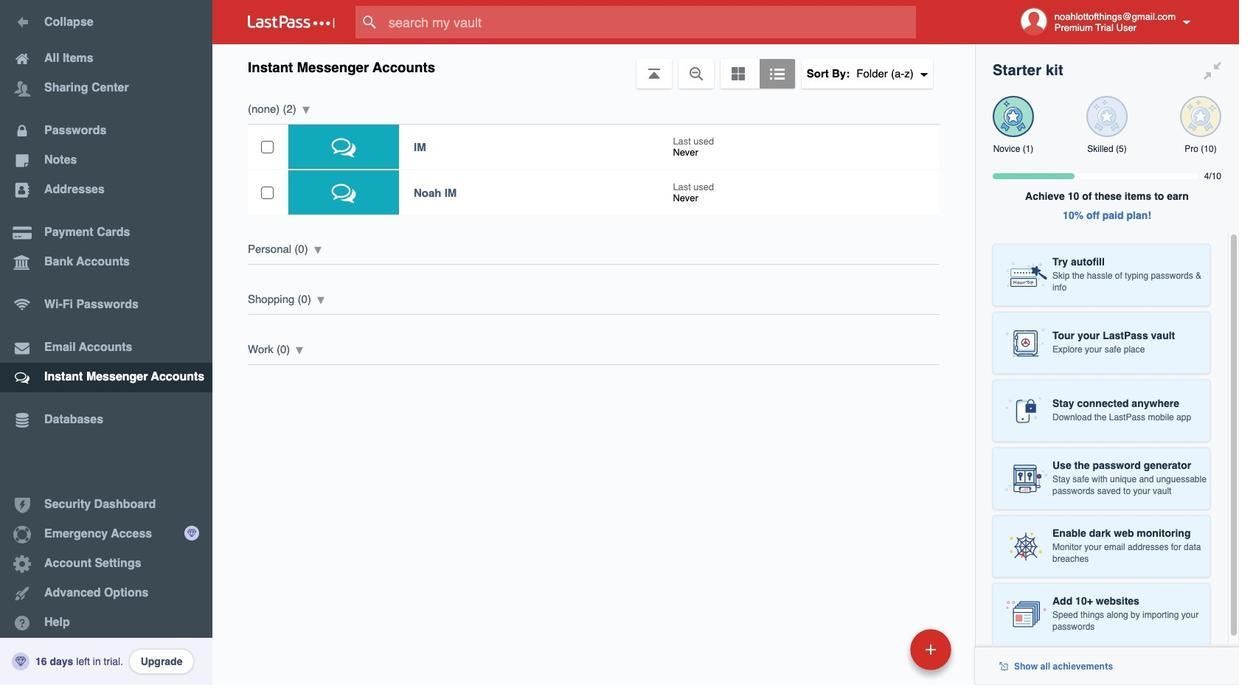 Task type: locate. For each thing, give the bounding box(es) containing it.
new item navigation
[[809, 625, 961, 685]]

search my vault text field
[[356, 6, 945, 38]]

Search search field
[[356, 6, 945, 38]]



Task type: vqa. For each thing, say whether or not it's contained in the screenshot.
Vault options 'navigation'
yes



Task type: describe. For each thing, give the bounding box(es) containing it.
vault options navigation
[[212, 44, 975, 89]]

main navigation navigation
[[0, 0, 212, 685]]

lastpass image
[[248, 15, 335, 29]]

new item element
[[809, 629, 957, 671]]



